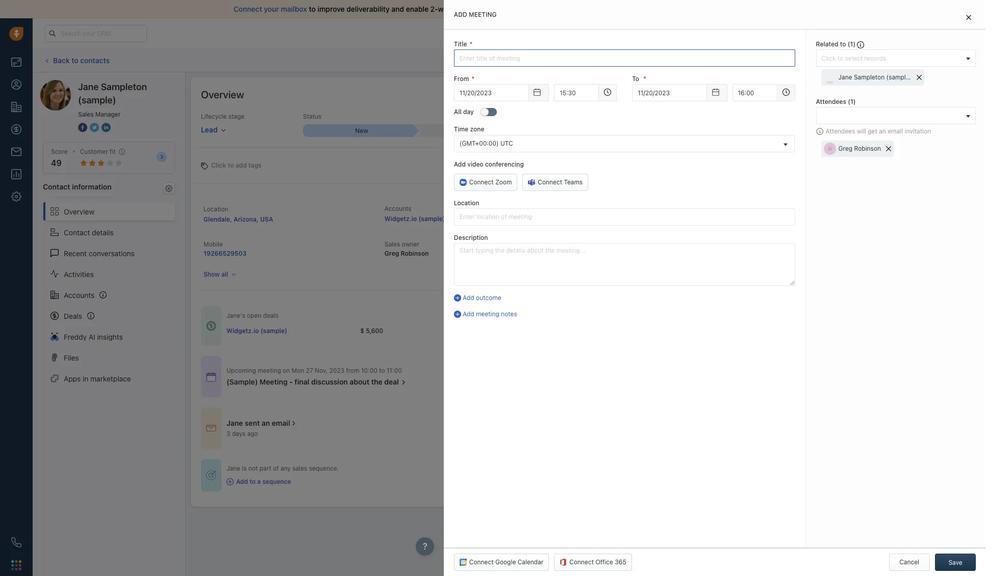 Task type: locate. For each thing, give the bounding box(es) containing it.
days right 3
[[232, 431, 246, 438]]

twitter circled image
[[90, 122, 99, 133]]

meeting left on
[[258, 367, 281, 375]]

sampleton inside jane sampleton (sample) sales manager
[[101, 82, 147, 92]]

0 vertical spatial email
[[480, 5, 498, 13]]

freddy
[[64, 333, 87, 342]]

ago inside created at 12 days ago
[[590, 250, 601, 258]]

0 vertical spatial container_wx8msf4aqz5i3rn1 image
[[206, 321, 216, 332]]

1 vertical spatial greg
[[385, 250, 399, 258]]

0 vertical spatial accounts
[[385, 205, 411, 213]]

won
[[895, 127, 908, 134]]

jane sampleton (sample)
[[838, 74, 912, 81]]

container_wx8msf4aqz5i3rn1 image
[[206, 372, 216, 382], [206, 471, 216, 481], [226, 479, 234, 486]]

time
[[454, 126, 468, 133]]

2 horizontal spatial days
[[762, 30, 774, 36]]

the
[[890, 213, 899, 221], [371, 378, 382, 387]]

location inside tab panel
[[454, 199, 479, 207]]

2 / from the left
[[909, 127, 911, 134]]

add for add outcome
[[463, 294, 474, 302]]

in right the apps
[[83, 375, 88, 383]]

connect for connect zoom
[[469, 178, 494, 186]]

the down 10:00
[[371, 378, 382, 387]]

2 vertical spatial container_wx8msf4aqz5i3rn1 image
[[206, 424, 216, 434]]

contacted link
[[414, 125, 526, 137]]

-
[[289, 378, 293, 387]]

1 vertical spatial attendees
[[826, 128, 855, 135]]

to down not
[[250, 479, 256, 486]]

sampleton up manager
[[101, 82, 147, 92]]

widgetz.io (sample)
[[226, 327, 287, 335]]

1 horizontal spatial widgetz.io
[[385, 215, 417, 223]]

in left 21
[[747, 30, 752, 36]]

sales left owner
[[385, 241, 400, 248]]

0 horizontal spatial widgetz.io (sample) link
[[226, 327, 287, 336]]

jane down sales activities
[[838, 74, 852, 81]]

2 horizontal spatial a
[[806, 228, 809, 235]]

sales inside sales owner greg robinson
[[385, 241, 400, 248]]

0 horizontal spatial meeting
[[260, 378, 288, 387]]

ago down with
[[832, 228, 843, 235]]

an right get
[[879, 128, 886, 135]]

1 vertical spatial click
[[211, 161, 226, 169]]

save
[[949, 560, 962, 567]]

add left outcome
[[463, 294, 474, 302]]

1 vertical spatial meeting
[[260, 378, 288, 387]]

(sample) down deals
[[260, 327, 287, 335]]

jane for jane sampleton (sample) sales manager
[[78, 82, 99, 92]]

meeting down on
[[260, 378, 288, 387]]

) up the activities
[[853, 40, 856, 48]]

click right available.
[[519, 56, 533, 64]]

add down add outcome
[[463, 311, 474, 318]]

widgetz.io (sample) link down open
[[226, 327, 287, 336]]

1 vertical spatial widgetz.io (sample) link
[[226, 327, 287, 336]]

add video conferencing
[[454, 160, 524, 168]]

tab panel containing add meeting
[[444, 0, 986, 577]]

click left add
[[211, 161, 226, 169]]

0 vertical spatial )
[[853, 40, 856, 48]]

1 horizontal spatial location
[[454, 199, 479, 207]]

connect google calendar button
[[454, 555, 549, 572]]

email
[[480, 5, 498, 13], [888, 128, 903, 135], [272, 419, 290, 428]]

0 vertical spatial ago
[[832, 228, 843, 235]]

in
[[747, 30, 752, 36], [83, 375, 88, 383]]

attendees up lost
[[816, 98, 846, 106]]

container_wx8msf4aqz5i3rn1 image for jane's open deals
[[206, 321, 216, 332]]

a down not
[[257, 479, 261, 486]]

about
[[350, 378, 369, 387]]

contact for contact details
[[64, 228, 90, 237]]

container_wx8msf4aqz5i3rn1 image left "upcoming" on the left bottom of the page
[[206, 372, 216, 382]]

1 vertical spatial email
[[888, 128, 903, 135]]

location inside location glendale, arizona, usa
[[204, 206, 228, 213]]

ago down at
[[590, 250, 601, 258]]

contact for contact information
[[43, 183, 70, 191]]

0 vertical spatial attendees
[[816, 98, 846, 106]]

all
[[454, 108, 461, 116]]

1 horizontal spatial email
[[480, 5, 498, 13]]

greg inside tab panel
[[838, 145, 852, 153]]

None text field
[[554, 84, 599, 102]]

sales for sales activities
[[826, 57, 841, 64]]

greg inside sales owner greg robinson
[[385, 250, 399, 258]]

sales activities button
[[810, 52, 889, 69], [810, 52, 884, 69]]

connect left the your
[[234, 5, 262, 13]]

outcome
[[476, 294, 501, 302]]

connect
[[234, 5, 262, 13], [469, 178, 494, 186], [538, 178, 562, 186], [469, 559, 494, 567], [569, 559, 594, 567]]

19266529503
[[204, 250, 247, 258]]

Title text field
[[454, 50, 795, 67]]

0 vertical spatial sampleton
[[854, 74, 885, 81]]

(gmt+00:00) utc link
[[454, 135, 794, 152]]

days inside the jane sent an email 3 days ago
[[232, 431, 246, 438]]

1 vertical spatial robinson
[[401, 250, 429, 258]]

(sample) inside jane sampleton (sample) sales manager
[[78, 95, 116, 106]]

widgetz.io inside the accounts widgetz.io (sample)
[[385, 215, 417, 223]]

tab panel
[[444, 0, 986, 577]]

of
[[471, 5, 478, 13], [273, 465, 279, 473]]

attendees left the will
[[826, 128, 855, 135]]

1 horizontal spatial /
[[909, 127, 911, 134]]

accounts up owner
[[385, 205, 411, 213]]

meeting inside add meeting notes link
[[476, 311, 499, 318]]

connect your mailbox link
[[234, 5, 309, 13]]

close image
[[966, 14, 971, 20]]

discussion
[[311, 378, 348, 387]]

0 vertical spatial in
[[747, 30, 752, 36]]

2 horizontal spatial sales
[[826, 57, 841, 64]]

add meeting notes
[[463, 311, 517, 318]]

to right the back
[[72, 56, 78, 65]]

1 horizontal spatial accounts
[[385, 205, 411, 213]]

won / churned
[[895, 127, 938, 134]]

call link
[[612, 52, 643, 69]]

/ right won
[[909, 127, 911, 134]]

(sample) up manager
[[78, 95, 116, 106]]

0 vertical spatial 1
[[850, 40, 853, 48]]

0 horizontal spatial robinson
[[401, 250, 429, 258]]

21
[[754, 30, 760, 36]]

jane right with
[[843, 213, 857, 221]]

sms button
[[666, 52, 699, 69]]

ago inside the jane sent an email 3 days ago
[[247, 431, 258, 438]]

1 vertical spatial sampleton
[[101, 82, 147, 92]]

days inside created at 12 days ago
[[574, 250, 588, 258]]

minute
[[811, 228, 831, 235]]

negotiation / lost
[[779, 127, 831, 134]]

(sample)
[[226, 378, 258, 387]]

/ for lost
[[815, 127, 817, 134]]

0 vertical spatial an
[[879, 128, 886, 135]]

0 vertical spatial sales
[[826, 57, 841, 64]]

/
[[815, 127, 817, 134], [909, 127, 911, 134]]

meeting for add meeting notes
[[476, 311, 499, 318]]

sales up facebook circled 'image'
[[78, 111, 94, 118]]

accounts down "activities"
[[64, 291, 95, 300]]

0 horizontal spatial widgetz.io
[[226, 327, 259, 335]]

jane up 3
[[226, 419, 243, 428]]

overview up 'contact details'
[[64, 207, 94, 216]]

0 horizontal spatial email
[[272, 419, 290, 428]]

meeting down explore on the top of page
[[776, 56, 800, 64]]

connect left the teams at the right top of page
[[538, 178, 562, 186]]

1 ) from the top
[[853, 40, 856, 48]]

27
[[306, 367, 313, 375]]

widgetz.io (sample) link up owner
[[385, 215, 445, 223]]

an inside the jane sent an email 3 days ago
[[262, 419, 270, 428]]

add down "is"
[[236, 479, 248, 486]]

2 1 from the top
[[850, 98, 853, 106]]

a right scheduled at the right top of the page
[[784, 213, 788, 221]]

phone image
[[11, 538, 21, 548]]

overview up lifecycle stage
[[201, 89, 244, 100]]

(sample) inside the accounts widgetz.io (sample)
[[419, 215, 445, 223]]

365
[[615, 559, 626, 567]]

$ 5,600
[[360, 327, 383, 335]]

connect teams
[[538, 178, 583, 186]]

container_wx8msf4aqz5i3rn1 image right deal
[[400, 379, 407, 387]]

day
[[463, 108, 474, 116]]

accounts inside the accounts widgetz.io (sample)
[[385, 205, 411, 213]]

the right the discuss
[[890, 213, 899, 221]]

insights
[[97, 333, 123, 342]]

0 horizontal spatial overview
[[64, 207, 94, 216]]

contact
[[43, 183, 70, 191], [64, 228, 90, 237]]

widgetz.io down jane's
[[226, 327, 259, 335]]

of left any
[[273, 465, 279, 473]]

-- text field
[[632, 84, 707, 102]]

greg down the accounts widgetz.io (sample)
[[385, 250, 399, 258]]

1 horizontal spatial ago
[[590, 250, 601, 258]]

0 vertical spatial overview
[[201, 89, 244, 100]]

0 horizontal spatial the
[[371, 378, 382, 387]]

sampleton inside tab panel
[[854, 74, 885, 81]]

robinson inside tab panel
[[854, 145, 881, 153]]

/ left lost
[[815, 127, 817, 134]]

1 vertical spatial )
[[853, 98, 856, 106]]

won / churned link
[[859, 125, 971, 137]]

attendees for attendees ( 1 )
[[816, 98, 846, 106]]

container_wx8msf4aqz5i3rn1 image left 3
[[206, 424, 216, 434]]

connect down video
[[469, 178, 494, 186]]

1 vertical spatial days
[[574, 250, 588, 258]]

1 down jane sampleton (sample)
[[850, 98, 853, 106]]

from
[[454, 75, 469, 83]]

sequence
[[262, 479, 291, 486]]

jane for jane sent an email 3 days ago
[[226, 419, 243, 428]]

to right related
[[840, 40, 846, 48]]

1 horizontal spatial an
[[879, 128, 886, 135]]

sales
[[292, 465, 307, 473]]

add right way
[[454, 11, 467, 18]]

/ for churned
[[909, 127, 911, 134]]

location down "connect zoom" button
[[454, 199, 479, 207]]

row
[[226, 321, 761, 341]]

0 vertical spatial robinson
[[854, 145, 881, 153]]

improve
[[318, 5, 345, 13]]

add meeting notes link
[[454, 310, 795, 319]]

jane sampleton (sample) sales manager
[[78, 82, 147, 118]]

sampleton down the activities
[[854, 74, 885, 81]]

1 horizontal spatial widgetz.io (sample) link
[[385, 215, 445, 223]]

1 horizontal spatial a
[[784, 213, 788, 221]]

/ inside 'button'
[[815, 127, 817, 134]]

0 vertical spatial contact
[[43, 183, 70, 191]]

of right sync
[[471, 5, 478, 13]]

container_wx8msf4aqz5i3rn1 image
[[206, 321, 216, 332], [400, 379, 407, 387], [206, 424, 216, 434]]

0 vertical spatial of
[[471, 5, 478, 13]]

(sample) inside tab panel
[[886, 74, 912, 81]]

all day
[[454, 108, 474, 116]]

mobile
[[204, 241, 223, 248]]

sampleton for jane sampleton (sample)
[[854, 74, 885, 81]]

fit
[[110, 148, 116, 156]]

1 horizontal spatial sales
[[385, 241, 400, 248]]

0 vertical spatial widgetz.io
[[385, 215, 417, 223]]

a left minute
[[806, 228, 809, 235]]

connect for connect office 365
[[569, 559, 594, 567]]

2 horizontal spatial email
[[888, 128, 903, 135]]

to inside updates available. click to refresh. link
[[535, 56, 540, 64]]

0 horizontal spatial location
[[204, 206, 228, 213]]

0 horizontal spatial sampleton
[[101, 82, 147, 92]]

from
[[346, 367, 359, 375]]

1 horizontal spatial meeting
[[776, 56, 800, 64]]

connect left google
[[469, 559, 494, 567]]

greg down attendees will get an email invitation
[[838, 145, 852, 153]]

your
[[707, 30, 719, 36]]

Location text field
[[454, 209, 795, 226]]

not
[[248, 465, 258, 473]]

contact down 49 button
[[43, 183, 70, 191]]

container_wx8msf4aqz5i3rn1 image left add to a sequence
[[226, 479, 234, 486]]

0 vertical spatial the
[[890, 213, 899, 221]]

meeting right way
[[469, 11, 497, 18]]

( down jane sampleton (sample)
[[848, 98, 850, 106]]

title
[[454, 40, 467, 48]]

0 horizontal spatial of
[[273, 465, 279, 473]]

0 horizontal spatial greg
[[385, 250, 399, 258]]

details
[[92, 228, 114, 237]]

to
[[632, 75, 639, 83]]

0 horizontal spatial sales
[[78, 111, 94, 118]]

1 vertical spatial accounts
[[64, 291, 95, 300]]

updates available. click to refresh. link
[[449, 51, 569, 70]]

0 vertical spatial days
[[762, 30, 774, 36]]

widgetz.io up owner
[[385, 215, 417, 223]]

1 horizontal spatial in
[[747, 30, 752, 36]]

0 horizontal spatial accounts
[[64, 291, 95, 300]]

meeting down outcome
[[476, 311, 499, 318]]

1 vertical spatial sales
[[78, 111, 94, 118]]

add
[[236, 161, 247, 169]]

0 horizontal spatial in
[[83, 375, 88, 383]]

connect inside button
[[569, 559, 594, 567]]

robinson inside sales owner greg robinson
[[401, 250, 429, 258]]

1 horizontal spatial sampleton
[[854, 74, 885, 81]]

jane inside the jane sent an email 3 days ago
[[226, 419, 243, 428]]

(sample) down click to select records search box
[[886, 74, 912, 81]]

ago down sent
[[247, 431, 258, 438]]

0 horizontal spatial ago
[[247, 431, 258, 438]]

jane inside jane sampleton (sample) sales manager
[[78, 82, 99, 92]]

1 vertical spatial 1
[[850, 98, 853, 106]]

container_wx8msf4aqz5i3rn1 image for upcoming meeting on mon 27 nov, 2023 from 10:00 to 11:00
[[206, 372, 216, 382]]

0 vertical spatial meeting
[[776, 56, 800, 64]]

sales down related to ( 1 )
[[826, 57, 841, 64]]

sequence.
[[309, 465, 339, 473]]

1 horizontal spatial days
[[574, 250, 588, 258]]

to left refresh.
[[535, 56, 540, 64]]

None text field
[[732, 84, 777, 102]]

0 horizontal spatial a
[[257, 479, 261, 486]]

1 vertical spatial the
[[371, 378, 382, 387]]

/ inside button
[[909, 127, 911, 134]]

0 horizontal spatial an
[[262, 419, 270, 428]]

sampleton
[[854, 74, 885, 81], [101, 82, 147, 92]]

jane down contacts
[[78, 82, 99, 92]]

1 vertical spatial ago
[[590, 250, 601, 258]]

0 horizontal spatial days
[[232, 431, 246, 438]]

jane left "is"
[[226, 465, 240, 473]]

information
[[72, 183, 112, 191]]

robinson down get
[[854, 145, 881, 153]]

days down created
[[574, 250, 588, 258]]

1 horizontal spatial overview
[[201, 89, 244, 100]]

churned
[[913, 127, 938, 134]]

2 vertical spatial ago
[[247, 431, 258, 438]]

show all
[[204, 271, 228, 279]]

1 vertical spatial contact
[[64, 228, 90, 237]]

1 vertical spatial widgetz.io
[[226, 327, 259, 335]]

1 / from the left
[[815, 127, 817, 134]]

2 vertical spatial days
[[232, 431, 246, 438]]

1 vertical spatial overview
[[64, 207, 94, 216]]

an
[[879, 128, 886, 135], [262, 419, 270, 428]]

-- text field
[[454, 84, 529, 102]]

contact up recent
[[64, 228, 90, 237]]

) down jane sampleton (sample)
[[853, 98, 856, 106]]

owner
[[402, 241, 419, 248]]

widgetz.io (sample) link inside 'row'
[[226, 327, 287, 336]]

meeting
[[776, 56, 800, 64], [260, 378, 288, 387]]

1 vertical spatial an
[[262, 419, 270, 428]]

score
[[51, 148, 68, 156]]

0 horizontal spatial /
[[815, 127, 817, 134]]

container_wx8msf4aqz5i3rn1 image left widgetz.io (sample)
[[206, 321, 216, 332]]

add left video
[[454, 160, 466, 168]]

1 horizontal spatial click
[[519, 56, 533, 64]]

deals
[[263, 312, 279, 320]]

days right 21
[[762, 30, 774, 36]]

jane inside tab panel
[[838, 74, 852, 81]]

( up sales activities
[[848, 40, 850, 48]]

2 vertical spatial email
[[272, 419, 290, 428]]

greg robinson
[[838, 145, 881, 153]]

add for add meeting notes
[[463, 311, 474, 318]]

(sample) inside 'row'
[[260, 327, 287, 335]]

connect for connect google calendar
[[469, 559, 494, 567]]

attendees for attendees will get an email invitation
[[826, 128, 855, 135]]

jane is not part of any sales sequence.
[[226, 465, 339, 473]]

jane for jane is not part of any sales sequence.
[[226, 465, 240, 473]]

location up the glendale,
[[204, 206, 228, 213]]

to inside add to a sequence link
[[250, 479, 256, 486]]

robinson down owner
[[401, 250, 429, 258]]

1 horizontal spatial robinson
[[854, 145, 881, 153]]

(gmt+00:00)
[[460, 140, 499, 147]]

1 horizontal spatial greg
[[838, 145, 852, 153]]

email inside tab panel
[[888, 128, 903, 135]]

deals
[[64, 312, 82, 321]]

0 vertical spatial greg
[[838, 145, 852, 153]]

glendale, arizona, usa link
[[204, 216, 273, 223]]

lifecycle
[[201, 113, 227, 120]]

(sample) up owner
[[419, 215, 445, 223]]

1 up sales activities
[[850, 40, 853, 48]]

1 vertical spatial a
[[806, 228, 809, 235]]

sms
[[681, 56, 694, 64]]

connect left office
[[569, 559, 594, 567]]

an right sent
[[262, 419, 270, 428]]

1 vertical spatial of
[[273, 465, 279, 473]]

2 vertical spatial sales
[[385, 241, 400, 248]]

dialog
[[444, 0, 986, 577]]

container_wx8msf4aqz5i3rn1 image left "is"
[[206, 471, 216, 481]]



Task type: vqa. For each thing, say whether or not it's contained in the screenshot.
rightmost Create rule
no



Task type: describe. For each thing, give the bounding box(es) containing it.
0 vertical spatial click
[[519, 56, 533, 64]]

show
[[204, 271, 220, 279]]

2 horizontal spatial ago
[[832, 228, 843, 235]]

later
[[815, 213, 827, 221]]

meeting left "later"
[[789, 213, 813, 221]]

ends
[[733, 30, 746, 36]]

connect office 365
[[569, 559, 626, 567]]

linkedin circled image
[[102, 122, 111, 133]]

jane for jane sampleton (sample)
[[838, 74, 852, 81]]

task
[[737, 56, 750, 64]]

1 horizontal spatial the
[[890, 213, 899, 221]]

conversations.
[[499, 5, 549, 13]]

facebook circled image
[[78, 122, 87, 133]]

ai
[[89, 333, 95, 342]]

updates available. click to refresh.
[[464, 56, 564, 64]]

1 1 from the top
[[850, 40, 853, 48]]

1 vertical spatial in
[[83, 375, 88, 383]]

2023
[[329, 367, 344, 375]]

to right mailbox
[[309, 5, 316, 13]]

(sample) for accounts widgetz.io (sample)
[[419, 215, 445, 223]]

plans
[[817, 29, 833, 37]]

video
[[467, 160, 483, 168]]

conversations
[[89, 249, 135, 258]]

available.
[[490, 56, 517, 64]]

refresh.
[[542, 56, 564, 64]]

marketplace
[[90, 375, 131, 383]]

sampleton for jane sampleton (sample) sales manager
[[101, 82, 147, 92]]

contacted
[[458, 127, 488, 135]]

add outcome link
[[454, 294, 795, 303]]

days for in
[[762, 30, 774, 36]]

deal
[[384, 378, 399, 387]]

scheduled a meeting later with jane to discuss the requirements
[[752, 213, 939, 221]]

invitation
[[905, 128, 931, 135]]

0 horizontal spatial click
[[211, 161, 226, 169]]

an inside tab panel
[[879, 128, 886, 135]]

task button
[[722, 52, 756, 69]]

mon
[[292, 367, 304, 375]]

meeting button
[[761, 52, 805, 69]]

contact details
[[64, 228, 114, 237]]

contacts
[[80, 56, 110, 65]]

to left add
[[228, 161, 234, 169]]

to inside back to contacts 'link'
[[72, 56, 78, 65]]

1 vertical spatial container_wx8msf4aqz5i3rn1 image
[[400, 379, 407, 387]]

sales activities
[[826, 57, 869, 64]]

final
[[295, 378, 309, 387]]

won / churned button
[[859, 125, 971, 137]]

add for add video conferencing
[[454, 160, 466, 168]]

attendees will get an email invitation
[[826, 128, 931, 135]]

days for email
[[232, 431, 246, 438]]

calendar
[[518, 559, 543, 567]]

Search your CRM... text field
[[45, 25, 147, 42]]

accounts for accounts
[[64, 291, 95, 300]]

sales inside jane sampleton (sample) sales manager
[[78, 111, 94, 118]]

connect your mailbox to improve deliverability and enable 2-way sync of email conversations.
[[234, 5, 549, 13]]

connect zoom
[[469, 178, 512, 186]]

at
[[590, 241, 596, 248]]

add for add meeting
[[454, 11, 467, 18]]

49
[[51, 159, 62, 168]]

0 vertical spatial a
[[784, 213, 788, 221]]

trial
[[721, 30, 731, 36]]

explore plans link
[[788, 27, 839, 39]]

Start typing the details about the meeting... text field
[[454, 243, 795, 286]]

discuss
[[866, 213, 888, 221]]

row containing widgetz.io (sample)
[[226, 321, 761, 341]]

updates
[[464, 56, 488, 64]]

12
[[565, 250, 572, 258]]

score 49
[[51, 148, 68, 168]]

5,600
[[366, 327, 383, 335]]

teams
[[564, 178, 583, 186]]

meeting for upcoming meeting on mon 27 nov, 2023 from 10:00 to 11:00
[[258, 367, 281, 375]]

recent
[[64, 249, 87, 258]]

add outcome
[[463, 294, 501, 302]]

connect teams button
[[523, 174, 588, 191]]

and
[[391, 5, 404, 13]]

(sample) for jane sampleton (sample)
[[886, 74, 912, 81]]

negotiation / lost button
[[748, 125, 859, 137]]

to inside tab panel
[[840, 40, 846, 48]]

connect for connect teams
[[538, 178, 562, 186]]

zoom
[[495, 178, 512, 186]]

container_wx8msf4aqz5i3rn1 image for jane is not part of any sales sequence.
[[206, 471, 216, 481]]

add for add to a sequence
[[236, 479, 248, 486]]

meeting inside meeting button
[[776, 56, 800, 64]]

email inside the jane sent an email 3 days ago
[[272, 419, 290, 428]]

10:00
[[361, 367, 377, 375]]

contact information
[[43, 183, 112, 191]]

lost
[[819, 127, 831, 134]]

location for location
[[454, 199, 479, 207]]

to left the discuss
[[858, 213, 864, 221]]

location for location glendale, arizona, usa
[[204, 206, 228, 213]]

dialog containing add meeting
[[444, 0, 986, 577]]

container_wx8msf4aqz5i3rn1 image inside add to a sequence link
[[226, 479, 234, 486]]

customer fit
[[80, 148, 116, 156]]

call
[[627, 56, 638, 64]]

arizona,
[[234, 216, 259, 223]]

2 vertical spatial a
[[257, 479, 261, 486]]

any
[[281, 465, 291, 473]]

1 horizontal spatial of
[[471, 5, 478, 13]]

back
[[53, 56, 70, 65]]

mng settings image
[[165, 185, 172, 192]]

click to add tags
[[211, 161, 262, 169]]

conferencing
[[485, 160, 524, 168]]

(gmt+00:00) utc
[[460, 140, 513, 147]]

deliverability
[[347, 5, 390, 13]]

get
[[868, 128, 877, 135]]

connect google calendar
[[469, 559, 543, 567]]

container_wx8msf4aqz5i3rn1 image for jane sent an email
[[206, 424, 216, 434]]

back to contacts link
[[43, 52, 110, 68]]

2 ) from the top
[[853, 98, 856, 106]]

accounts for accounts widgetz.io (sample)
[[385, 205, 411, 213]]

0 vertical spatial (
[[848, 40, 850, 48]]

related to ( 1 )
[[816, 40, 857, 48]]

phone element
[[6, 533, 27, 553]]

Click to select records search field
[[819, 53, 963, 64]]

apps
[[64, 375, 81, 383]]

meeting for add meeting
[[469, 11, 497, 18]]

attendees ( 1 )
[[816, 98, 856, 106]]

part
[[260, 465, 271, 473]]

0 vertical spatial widgetz.io (sample) link
[[385, 215, 445, 223]]

lead link
[[201, 121, 226, 135]]

2-
[[430, 5, 438, 13]]

customer
[[80, 148, 108, 156]]

created
[[565, 241, 588, 248]]

add to a sequence link
[[226, 478, 339, 487]]

connect office 365 button
[[554, 555, 632, 572]]

open
[[247, 312, 261, 320]]

freshworks switcher image
[[11, 561, 21, 571]]

mailbox
[[281, 5, 307, 13]]

(sample) for jane sampleton (sample) sales manager
[[78, 95, 116, 106]]

19266529503 link
[[204, 250, 247, 258]]

sales for sales owner greg robinson
[[385, 241, 400, 248]]

freddy ai insights
[[64, 333, 123, 342]]

1 vertical spatial (
[[848, 98, 850, 106]]

to left the 11:00 at the left bottom of page
[[379, 367, 385, 375]]

upcoming
[[226, 367, 256, 375]]

send email image
[[885, 29, 892, 38]]

cancel
[[899, 559, 919, 567]]

widgetz.io inside 'row'
[[226, 327, 259, 335]]

3
[[226, 431, 230, 438]]



